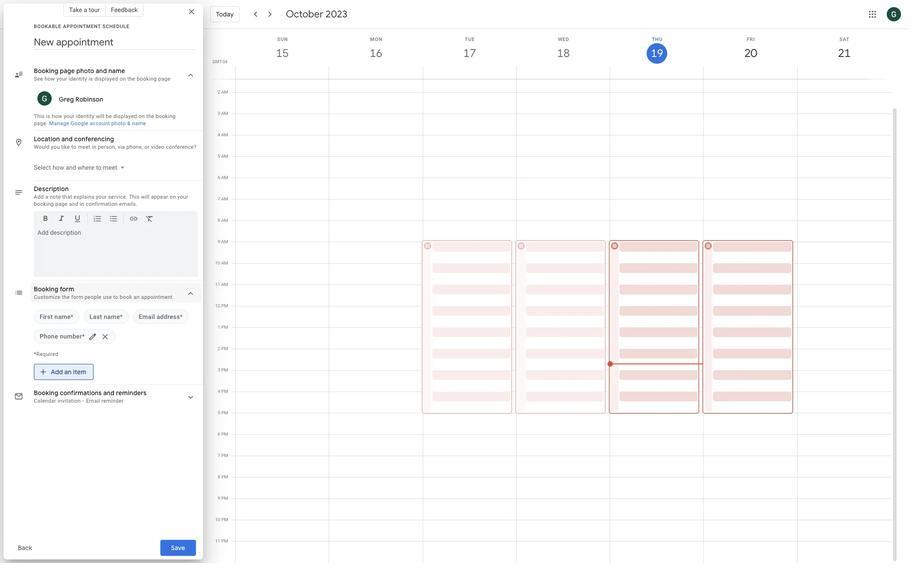 Task type: describe. For each thing, give the bounding box(es) containing it.
this inside description add a note that explains your service. this will appear on your booking page and in confirmation emails.
[[129, 194, 140, 200]]

am for 2 am
[[221, 90, 228, 94]]

reminders
[[116, 389, 147, 397]]

04
[[223, 59, 228, 64]]

sun 15
[[276, 37, 288, 61]]

book
[[120, 294, 132, 300]]

17 column header
[[423, 29, 517, 79]]

bold image
[[41, 214, 50, 225]]

am for 11 am
[[221, 282, 228, 287]]

pm for 1 pm
[[222, 325, 228, 330]]

am for 3 am
[[221, 111, 228, 116]]

via
[[118, 144, 125, 150]]

phone,
[[126, 144, 143, 150]]

* for first name
[[71, 313, 74, 320]]

explains
[[74, 194, 94, 200]]

remove formatting image
[[145, 214, 154, 225]]

12 pm
[[215, 304, 228, 308]]

conferencing
[[74, 135, 114, 143]]

last
[[90, 313, 102, 320]]

email reminder
[[86, 398, 124, 404]]

this is how your identity will be displayed on the booking page.
[[34, 113, 176, 127]]

11 pm
[[215, 539, 228, 544]]

5 for 5 pm
[[218, 411, 220, 415]]

booking inside this is how your identity will be displayed on the booking page.
[[156, 113, 176, 119]]

last name *
[[90, 313, 123, 320]]

greg robinson
[[59, 95, 103, 103]]

booking for name
[[137, 76, 157, 82]]

greg
[[59, 95, 74, 103]]

page.
[[34, 120, 48, 127]]

a inside "take a tour" button
[[84, 6, 87, 13]]

confirmations
[[60, 389, 102, 397]]

6 pm
[[218, 432, 228, 437]]

to inside location and conferencing would you like to meet in person, via phone, or video conference?
[[71, 144, 76, 150]]

10 pm
[[215, 518, 228, 522]]

2023
[[326, 8, 348, 21]]

manage
[[49, 120, 69, 127]]

be
[[106, 113, 112, 119]]

am for 10 am
[[221, 261, 228, 266]]

tue 17
[[463, 37, 476, 61]]

and inside booking page photo and name see how your identity is displayed on the booking page
[[96, 67, 107, 75]]

sun
[[277, 37, 288, 42]]

note
[[50, 194, 61, 200]]

gmt-
[[213, 59, 223, 64]]

7 for 7 pm
[[218, 453, 220, 458]]

booking for that
[[34, 201, 54, 207]]

list item containing first name
[[34, 310, 79, 324]]

saturday, october 21 element
[[835, 43, 855, 64]]

october
[[286, 8, 324, 21]]

friday, october 20 element
[[741, 43, 762, 64]]

gmt-04
[[213, 59, 228, 64]]

grid containing 15
[[207, 29, 899, 563]]

4 for 4 pm
[[218, 389, 220, 394]]

* for last name
[[120, 313, 123, 320]]

pm for 4 pm
[[222, 389, 228, 394]]

the inside booking page photo and name see how your identity is displayed on the booking page
[[127, 76, 135, 82]]

like
[[61, 144, 70, 150]]

your inside this is how your identity will be displayed on the booking page.
[[64, 113, 75, 119]]

pm for 7 pm
[[222, 453, 228, 458]]

pm for 6 pm
[[222, 432, 228, 437]]

18
[[557, 46, 570, 61]]

5 pm
[[218, 411, 228, 415]]

2 pm
[[218, 346, 228, 351]]

0 vertical spatial form
[[60, 285, 74, 293]]

8 for 8 am
[[218, 218, 220, 223]]

3 booking from the top
[[34, 389, 58, 397]]

booking confirmations and reminders
[[34, 389, 147, 397]]

15 column header
[[235, 29, 330, 79]]

select how and where to meet button
[[30, 160, 128, 176]]

am for 8 am
[[221, 218, 228, 223]]

add an item
[[51, 368, 86, 376]]

phone
[[40, 333, 58, 340]]

booking for booking form
[[34, 285, 58, 293]]

sat 21
[[838, 37, 851, 61]]

bulleted list image
[[109, 214, 118, 225]]

add an item button
[[34, 362, 94, 383]]

how inside this is how your identity will be displayed on the booking page.
[[52, 113, 62, 119]]

how inside booking page photo and name see how your identity is displayed on the booking page
[[45, 76, 55, 82]]

to inside dropdown button
[[96, 164, 102, 171]]

the inside this is how your identity will be displayed on the booking page.
[[146, 113, 154, 119]]

21
[[838, 46, 851, 61]]

identity inside this is how your identity will be displayed on the booking page.
[[76, 113, 95, 119]]

list item containing phone number
[[34, 329, 116, 344]]

19
[[651, 46, 663, 61]]

your up confirmation
[[96, 194, 107, 200]]

description add a note that explains your service. this will appear on your booking page and in confirmation emails.
[[34, 185, 188, 207]]

tour
[[89, 6, 100, 13]]

4 am
[[218, 132, 228, 137]]

20 column header
[[704, 29, 798, 79]]

pm for 8 pm
[[222, 475, 228, 480]]

thu 19
[[651, 37, 663, 61]]

on for that
[[170, 194, 176, 200]]

11 am
[[215, 282, 228, 287]]

would
[[34, 144, 50, 150]]

8 pm
[[218, 475, 228, 480]]

your inside booking page photo and name see how your identity is displayed on the booking page
[[56, 76, 67, 82]]

10 for 10 am
[[215, 261, 220, 266]]

fri 20
[[744, 37, 757, 61]]

take a tour
[[69, 6, 100, 13]]

4 cell from the left
[[516, 49, 611, 563]]

back
[[18, 544, 32, 552]]

robinson
[[76, 95, 103, 103]]

and up the reminder
[[103, 389, 115, 397]]

account
[[90, 120, 110, 127]]

in inside description add a note that explains your service. this will appear on your booking page and in confirmation emails.
[[80, 201, 84, 207]]

1 cell from the left
[[236, 49, 330, 563]]

use
[[103, 294, 112, 300]]

underline image
[[73, 214, 82, 225]]

page for booking
[[158, 76, 171, 82]]

name inside booking page photo and name see how your identity is displayed on the booking page
[[109, 67, 125, 75]]

your right appear
[[178, 194, 188, 200]]

8 for 8 pm
[[218, 475, 220, 480]]

how inside select how and where to meet dropdown button
[[53, 164, 64, 171]]

1
[[218, 325, 220, 330]]

0 vertical spatial page
[[60, 67, 75, 75]]

9 pm
[[218, 496, 228, 501]]

* for email address
[[180, 313, 183, 320]]

add inside button
[[51, 368, 63, 376]]

8 am
[[218, 218, 228, 223]]

person,
[[98, 144, 116, 150]]

name right last
[[104, 313, 120, 320]]

3 for 3 pm
[[218, 368, 220, 373]]

9 for 9 pm
[[218, 496, 220, 501]]

4 pm
[[218, 389, 228, 394]]

select how and where to meet
[[34, 164, 117, 171]]

customize
[[34, 294, 60, 300]]

tue
[[465, 37, 475, 42]]

name right &
[[132, 120, 146, 127]]

people
[[85, 294, 102, 300]]

fri
[[747, 37, 756, 42]]

number
[[60, 333, 82, 340]]

today button
[[210, 4, 240, 25]]

monday, october 16 element
[[366, 43, 387, 64]]

take
[[69, 6, 82, 13]]

calendar
[[34, 398, 56, 404]]

&
[[127, 120, 131, 127]]

2 for 2 am
[[218, 90, 220, 94]]

wednesday, october 18 element
[[554, 43, 574, 64]]

displayed inside booking page photo and name see how your identity is displayed on the booking page
[[94, 76, 118, 82]]

list item containing last name
[[84, 310, 129, 324]]

mon 16
[[369, 37, 383, 61]]

16
[[369, 46, 382, 61]]

list item containing email address
[[133, 310, 189, 324]]

on inside this is how your identity will be displayed on the booking page.
[[139, 113, 145, 119]]

1 vertical spatial form
[[71, 294, 83, 300]]

this inside this is how your identity will be displayed on the booking page.
[[34, 113, 45, 119]]

15
[[276, 46, 288, 61]]



Task type: vqa. For each thing, say whether or not it's contained in the screenshot.


Task type: locate. For each thing, give the bounding box(es) containing it.
3 down the 2 am
[[218, 111, 220, 116]]

first name *
[[40, 313, 74, 320]]

will inside this is how your identity will be displayed on the booking page.
[[96, 113, 104, 119]]

1 3 from the top
[[218, 111, 220, 116]]

1 vertical spatial 4
[[218, 389, 220, 394]]

0 horizontal spatial to
[[71, 144, 76, 150]]

1 7 from the top
[[218, 197, 220, 201]]

11
[[215, 282, 220, 287], [215, 539, 220, 544]]

list item down first name *
[[34, 329, 116, 344]]

or
[[145, 144, 150, 150]]

pm for 2 pm
[[222, 346, 228, 351]]

11 pm from the top
[[222, 518, 228, 522]]

6 am
[[218, 175, 228, 180]]

5 pm from the top
[[222, 389, 228, 394]]

item
[[73, 368, 86, 376]]

am for 5 am
[[221, 154, 228, 159]]

am down the 3 am
[[221, 132, 228, 137]]

booking page photo and name see how your identity is displayed on the booking page
[[34, 67, 171, 82]]

9 am
[[218, 239, 228, 244]]

1 horizontal spatial in
[[92, 144, 97, 150]]

phone number *
[[40, 333, 85, 340]]

displayed up robinson
[[94, 76, 118, 82]]

am down 4 am
[[221, 154, 228, 159]]

back button
[[11, 538, 39, 559]]

7 up 8 pm
[[218, 453, 220, 458]]

form up customize
[[60, 285, 74, 293]]

0 horizontal spatial photo
[[76, 67, 94, 75]]

1 vertical spatial on
[[139, 113, 145, 119]]

booking inside description add a note that explains your service. this will appear on your booking page and in confirmation emails.
[[34, 201, 54, 207]]

0 vertical spatial identity
[[69, 76, 87, 82]]

11 up 12
[[215, 282, 220, 287]]

1 booking from the top
[[34, 67, 58, 75]]

1 vertical spatial 10
[[215, 518, 220, 522]]

18 column header
[[517, 29, 611, 79]]

1 vertical spatial to
[[96, 164, 102, 171]]

3 cell from the left
[[422, 49, 517, 563]]

to right like
[[71, 144, 76, 150]]

am
[[221, 90, 228, 94], [221, 111, 228, 116], [221, 132, 228, 137], [221, 154, 228, 159], [221, 175, 228, 180], [221, 197, 228, 201], [221, 218, 228, 223], [221, 239, 228, 244], [221, 261, 228, 266], [221, 282, 228, 287]]

0 horizontal spatial the
[[62, 294, 70, 300]]

2 horizontal spatial the
[[146, 113, 154, 119]]

feedback button
[[106, 3, 144, 17]]

9 up 10 am
[[218, 239, 220, 244]]

1 horizontal spatial photo
[[111, 120, 126, 127]]

how up manage
[[52, 113, 62, 119]]

is up 'page.'
[[46, 113, 50, 119]]

pm for 3 pm
[[222, 368, 228, 373]]

7 am from the top
[[221, 218, 228, 223]]

1 horizontal spatial is
[[89, 76, 93, 82]]

10 up 11 am
[[215, 261, 220, 266]]

october 2023
[[286, 8, 348, 21]]

list item up the phone number *
[[34, 310, 79, 324]]

grid
[[207, 29, 899, 563]]

2 vertical spatial booking
[[34, 201, 54, 207]]

1 vertical spatial 2
[[218, 346, 220, 351]]

booking up see
[[34, 67, 58, 75]]

0 horizontal spatial meet
[[78, 144, 91, 150]]

meet
[[78, 144, 91, 150], [103, 164, 117, 171]]

1 vertical spatial a
[[45, 194, 48, 200]]

booking up customize
[[34, 285, 58, 293]]

row
[[232, 49, 892, 563]]

is inside booking page photo and name see how your identity is displayed on the booking page
[[89, 76, 93, 82]]

pm up 3 pm
[[222, 346, 228, 351]]

10 pm from the top
[[222, 496, 228, 501]]

the right customize
[[62, 294, 70, 300]]

pm right 12
[[222, 304, 228, 308]]

thu
[[652, 37, 663, 42]]

an right book
[[134, 294, 140, 300]]

7 cell from the left
[[798, 49, 892, 563]]

1 horizontal spatial meet
[[103, 164, 117, 171]]

name right first
[[55, 313, 71, 320]]

5
[[218, 154, 220, 159], [218, 411, 220, 415]]

meet inside location and conferencing would you like to meet in person, via phone, or video conference?
[[78, 144, 91, 150]]

21 column header
[[798, 29, 892, 79]]

8 up the 9 pm
[[218, 475, 220, 480]]

2 booking from the top
[[34, 285, 58, 293]]

1 vertical spatial add
[[51, 368, 63, 376]]

page inside description add a note that explains your service. this will appear on your booking page and in confirmation emails.
[[55, 201, 68, 207]]

0 horizontal spatial an
[[64, 368, 72, 376]]

16 column header
[[329, 29, 423, 79]]

booking form customize the form people use to book an appointment
[[34, 285, 173, 300]]

manage google account photo & name
[[49, 120, 146, 127]]

and inside location and conferencing would you like to meet in person, via phone, or video conference?
[[61, 135, 73, 143]]

an left item
[[64, 368, 72, 376]]

0 vertical spatial 10
[[215, 261, 220, 266]]

am down 9 am
[[221, 261, 228, 266]]

in down conferencing
[[92, 144, 97, 150]]

add inside description add a note that explains your service. this will appear on your booking page and in confirmation emails.
[[34, 194, 44, 200]]

booking inside booking page photo and name see how your identity is displayed on the booking page
[[137, 76, 157, 82]]

on inside booking page photo and name see how your identity is displayed on the booking page
[[120, 76, 126, 82]]

displayed inside this is how your identity will be displayed on the booking page.
[[113, 113, 137, 119]]

0 horizontal spatial add
[[34, 194, 44, 200]]

19 column header
[[610, 29, 704, 79]]

location and conferencing would you like to meet in person, via phone, or video conference?
[[34, 135, 197, 150]]

2 8 from the top
[[218, 475, 220, 480]]

11 for 11 am
[[215, 282, 220, 287]]

1 vertical spatial email
[[86, 398, 100, 404]]

photo left &
[[111, 120, 126, 127]]

meet down conferencing
[[78, 144, 91, 150]]

will inside description add a note that explains your service. this will appear on your booking page and in confirmation emails.
[[141, 194, 150, 200]]

9 up the 10 pm
[[218, 496, 220, 501]]

20
[[744, 46, 757, 61]]

conference?
[[166, 144, 197, 150]]

on right appear
[[170, 194, 176, 200]]

0 horizontal spatial will
[[96, 113, 104, 119]]

first
[[40, 313, 53, 320]]

0 vertical spatial 2
[[218, 90, 220, 94]]

on down add title text field
[[120, 76, 126, 82]]

2 10 from the top
[[215, 518, 220, 522]]

a left tour
[[84, 6, 87, 13]]

booking inside booking form customize the form people use to book an appointment
[[34, 285, 58, 293]]

pm down 3 pm
[[222, 389, 228, 394]]

am down 8 am
[[221, 239, 228, 244]]

reminder
[[101, 398, 124, 404]]

service.
[[108, 194, 128, 200]]

email down booking confirmations and reminders
[[86, 398, 100, 404]]

6 up 7 am
[[218, 175, 220, 180]]

6 pm from the top
[[222, 411, 228, 415]]

1 vertical spatial photo
[[111, 120, 126, 127]]

7 down 6 am
[[218, 197, 220, 201]]

am up 7 am
[[221, 175, 228, 180]]

0 vertical spatial 8
[[218, 218, 220, 223]]

this
[[34, 113, 45, 119], [129, 194, 140, 200]]

pm down 2 pm
[[222, 368, 228, 373]]

appear
[[151, 194, 168, 200]]

email address *
[[139, 313, 183, 320]]

calendar invitation
[[34, 398, 81, 404]]

5 down 4 am
[[218, 154, 220, 159]]

0 vertical spatial the
[[127, 76, 135, 82]]

1 vertical spatial 7
[[218, 453, 220, 458]]

3 pm
[[218, 368, 228, 373]]

0 horizontal spatial this
[[34, 113, 45, 119]]

5 up 6 pm
[[218, 411, 220, 415]]

name down add title text field
[[109, 67, 125, 75]]

form left people
[[71, 294, 83, 300]]

9 am from the top
[[221, 261, 228, 266]]

10 for 10 pm
[[215, 518, 220, 522]]

12
[[215, 304, 220, 308]]

0 horizontal spatial a
[[45, 194, 48, 200]]

6 cell from the left
[[703, 49, 798, 563]]

will left appear
[[141, 194, 150, 200]]

2 9 from the top
[[218, 496, 220, 501]]

7
[[218, 197, 220, 201], [218, 453, 220, 458]]

1 vertical spatial in
[[80, 201, 84, 207]]

to right use
[[113, 294, 118, 300]]

pm down the 9 pm
[[222, 518, 228, 522]]

sunday, october 15 element
[[272, 43, 293, 64]]

1 vertical spatial displayed
[[113, 113, 137, 119]]

1 horizontal spatial an
[[134, 294, 140, 300]]

1 horizontal spatial the
[[127, 76, 135, 82]]

google
[[71, 120, 88, 127]]

the up or
[[146, 113, 154, 119]]

8 pm from the top
[[222, 453, 228, 458]]

2 cell from the left
[[330, 49, 423, 563]]

booking for booking page photo and name
[[34, 67, 58, 75]]

you
[[51, 144, 60, 150]]

1 vertical spatial 9
[[218, 496, 220, 501]]

10 am from the top
[[221, 282, 228, 287]]

1 horizontal spatial this
[[129, 194, 140, 200]]

list item down appointment
[[133, 310, 189, 324]]

2 vertical spatial how
[[53, 164, 64, 171]]

0 horizontal spatial in
[[80, 201, 84, 207]]

pm for 10 pm
[[222, 518, 228, 522]]

1 vertical spatial how
[[52, 113, 62, 119]]

this up emails.
[[129, 194, 140, 200]]

Description text field
[[37, 229, 194, 274]]

to right where
[[96, 164, 102, 171]]

is inside this is how your identity will be displayed on the booking page.
[[46, 113, 50, 119]]

2 am from the top
[[221, 111, 228, 116]]

italic image
[[57, 214, 66, 225]]

pm down 7 pm
[[222, 475, 228, 480]]

1 vertical spatial the
[[146, 113, 154, 119]]

6 up 7 pm
[[218, 432, 220, 437]]

emails.
[[119, 201, 137, 207]]

am up 12 pm
[[221, 282, 228, 287]]

meet inside dropdown button
[[103, 164, 117, 171]]

on inside description add a note that explains your service. this will appear on your booking page and in confirmation emails.
[[170, 194, 176, 200]]

5 am from the top
[[221, 175, 228, 180]]

1 vertical spatial 5
[[218, 411, 220, 415]]

1 horizontal spatial email
[[139, 313, 155, 320]]

9
[[218, 239, 220, 244], [218, 496, 220, 501]]

2 3 from the top
[[218, 368, 220, 373]]

1 vertical spatial booking
[[156, 113, 176, 119]]

Add title text field
[[34, 36, 196, 49]]

0 vertical spatial to
[[71, 144, 76, 150]]

schedule
[[103, 24, 130, 29]]

am for 9 am
[[221, 239, 228, 244]]

tuesday, october 17 element
[[460, 43, 480, 64]]

meet down person,
[[103, 164, 117, 171]]

1 pm
[[218, 325, 228, 330]]

in inside location and conferencing would you like to meet in person, via phone, or video conference?
[[92, 144, 97, 150]]

6 for 6 pm
[[218, 432, 220, 437]]

0 vertical spatial photo
[[76, 67, 94, 75]]

0 vertical spatial in
[[92, 144, 97, 150]]

3 am from the top
[[221, 132, 228, 137]]

location
[[34, 135, 60, 143]]

3 up 4 pm
[[218, 368, 220, 373]]

2 down "1" at the bottom left of the page
[[218, 346, 220, 351]]

how right see
[[45, 76, 55, 82]]

1 horizontal spatial a
[[84, 6, 87, 13]]

list item
[[34, 310, 79, 324], [84, 310, 129, 324], [133, 310, 189, 324], [34, 329, 116, 344]]

video
[[151, 144, 165, 150]]

identity
[[69, 76, 87, 82], [76, 113, 95, 119]]

will up the account
[[96, 113, 104, 119]]

manage google account photo & name link
[[49, 120, 146, 127]]

and inside description add a note that explains your service. this will appear on your booking page and in confirmation emails.
[[69, 201, 78, 207]]

1 4 from the top
[[218, 132, 220, 137]]

pm for 9 pm
[[222, 496, 228, 501]]

8 up 9 am
[[218, 218, 220, 223]]

0 vertical spatial add
[[34, 194, 44, 200]]

0 vertical spatial booking
[[137, 76, 157, 82]]

1 11 from the top
[[215, 282, 220, 287]]

7 pm
[[218, 453, 228, 458]]

1 9 from the top
[[218, 239, 220, 244]]

1 pm from the top
[[222, 304, 228, 308]]

where
[[78, 164, 94, 171]]

a left note in the left top of the page
[[45, 194, 48, 200]]

1 horizontal spatial will
[[141, 194, 150, 200]]

identity inside booking page photo and name see how your identity is displayed on the booking page
[[69, 76, 87, 82]]

1 vertical spatial will
[[141, 194, 150, 200]]

numbered list image
[[93, 214, 102, 225]]

2 up the 3 am
[[218, 90, 220, 94]]

1 horizontal spatial on
[[139, 113, 145, 119]]

and left where
[[66, 164, 76, 171]]

0 horizontal spatial on
[[120, 76, 126, 82]]

7 am
[[218, 197, 228, 201]]

today
[[216, 10, 234, 18]]

6 for 6 am
[[218, 175, 220, 180]]

is up robinson
[[89, 76, 93, 82]]

description
[[34, 185, 69, 193]]

2
[[218, 90, 220, 94], [218, 346, 220, 351]]

am up 9 am
[[221, 218, 228, 223]]

0 vertical spatial how
[[45, 76, 55, 82]]

*required
[[34, 351, 58, 357]]

1 vertical spatial 3
[[218, 368, 220, 373]]

and down 'that'
[[69, 201, 78, 207]]

0 vertical spatial 5
[[218, 154, 220, 159]]

5 for 5 am
[[218, 154, 220, 159]]

0 vertical spatial a
[[84, 6, 87, 13]]

pm right "1" at the bottom left of the page
[[222, 325, 228, 330]]

displayed up &
[[113, 113, 137, 119]]

2 2 from the top
[[218, 346, 220, 351]]

1 am from the top
[[221, 90, 228, 94]]

that
[[62, 194, 72, 200]]

11 for 11 pm
[[215, 539, 220, 544]]

and inside dropdown button
[[66, 164, 76, 171]]

2 horizontal spatial on
[[170, 194, 176, 200]]

10
[[215, 261, 220, 266], [215, 518, 220, 522]]

booking
[[137, 76, 157, 82], [156, 113, 176, 119], [34, 201, 54, 207]]

9 pm from the top
[[222, 475, 228, 480]]

mon
[[370, 37, 383, 42]]

1 vertical spatial page
[[158, 76, 171, 82]]

pm for 12 pm
[[222, 304, 228, 308]]

1 vertical spatial booking
[[34, 285, 58, 293]]

3 am
[[218, 111, 228, 116]]

0 vertical spatial an
[[134, 294, 140, 300]]

in down explains on the left top of page
[[80, 201, 84, 207]]

an inside booking form customize the form people use to book an appointment
[[134, 294, 140, 300]]

1 horizontal spatial add
[[51, 368, 63, 376]]

2 6 from the top
[[218, 432, 220, 437]]

0 vertical spatial 3
[[218, 111, 220, 116]]

pm down the 10 pm
[[222, 539, 228, 544]]

1 2 from the top
[[218, 90, 220, 94]]

the down add title text field
[[127, 76, 135, 82]]

11 down the 10 pm
[[215, 539, 220, 544]]

1 vertical spatial this
[[129, 194, 140, 200]]

0 vertical spatial meet
[[78, 144, 91, 150]]

0 vertical spatial on
[[120, 76, 126, 82]]

booking up calendar
[[34, 389, 58, 397]]

0 vertical spatial 6
[[218, 175, 220, 180]]

2 pm from the top
[[222, 325, 228, 330]]

and up like
[[61, 135, 73, 143]]

to inside booking form customize the form people use to book an appointment
[[113, 294, 118, 300]]

1 5 from the top
[[218, 154, 220, 159]]

pm up 6 pm
[[222, 411, 228, 415]]

2 horizontal spatial to
[[113, 294, 118, 300]]

appointment
[[63, 24, 101, 29]]

0 horizontal spatial is
[[46, 113, 50, 119]]

2 7 from the top
[[218, 453, 220, 458]]

identity up google
[[76, 113, 95, 119]]

5 cell from the left
[[608, 49, 704, 563]]

email
[[139, 313, 155, 320], [86, 398, 100, 404]]

am up the 3 am
[[221, 90, 228, 94]]

wed 18
[[557, 37, 570, 61]]

on for name
[[120, 76, 126, 82]]

pm for 5 pm
[[222, 411, 228, 415]]

the inside booking form customize the form people use to book an appointment
[[62, 294, 70, 300]]

2 for 2 pm
[[218, 346, 220, 351]]

am down the 2 am
[[221, 111, 228, 116]]

a inside description add a note that explains your service. this will appear on your booking page and in confirmation emails.
[[45, 194, 48, 200]]

booking inside booking page photo and name see how your identity is displayed on the booking page
[[34, 67, 58, 75]]

8 am from the top
[[221, 239, 228, 244]]

2 5 from the top
[[218, 411, 220, 415]]

0 vertical spatial 7
[[218, 197, 220, 201]]

4 for 4 am
[[218, 132, 220, 137]]

2 vertical spatial booking
[[34, 389, 58, 397]]

thursday, october 19, today element
[[647, 43, 668, 64]]

1 vertical spatial 11
[[215, 539, 220, 544]]

address
[[157, 313, 180, 320]]

10 up "11 pm"
[[215, 518, 220, 522]]

0 vertical spatial 9
[[218, 239, 220, 244]]

1 horizontal spatial to
[[96, 164, 102, 171]]

0 horizontal spatial email
[[86, 398, 100, 404]]

2 11 from the top
[[215, 539, 220, 544]]

1 vertical spatial 6
[[218, 432, 220, 437]]

1 8 from the top
[[218, 218, 220, 223]]

2 vertical spatial on
[[170, 194, 176, 200]]

how right select
[[53, 164, 64, 171]]

email left address
[[139, 313, 155, 320]]

confirmation
[[86, 201, 118, 207]]

0 vertical spatial email
[[139, 313, 155, 320]]

your up manage
[[64, 113, 75, 119]]

formatting options toolbar
[[34, 211, 198, 230]]

6 am from the top
[[221, 197, 228, 201]]

this up 'page.'
[[34, 113, 45, 119]]

your
[[56, 76, 67, 82], [64, 113, 75, 119], [96, 194, 107, 200], [178, 194, 188, 200]]

identity up greg robinson
[[69, 76, 87, 82]]

email for email address *
[[139, 313, 155, 320]]

4 pm from the top
[[222, 368, 228, 373]]

list item down use
[[84, 310, 129, 324]]

1 vertical spatial is
[[46, 113, 50, 119]]

page for description
[[55, 201, 68, 207]]

4 down the 3 am
[[218, 132, 220, 137]]

an
[[134, 294, 140, 300], [64, 368, 72, 376]]

4 down 3 pm
[[218, 389, 220, 394]]

3 pm from the top
[[222, 346, 228, 351]]

and up robinson
[[96, 67, 107, 75]]

add down description
[[34, 194, 44, 200]]

pm down 8 pm
[[222, 496, 228, 501]]

1 10 from the top
[[215, 261, 220, 266]]

3 for 3 am
[[218, 111, 220, 116]]

cell
[[236, 49, 330, 563], [330, 49, 423, 563], [422, 49, 517, 563], [516, 49, 611, 563], [608, 49, 704, 563], [703, 49, 798, 563], [798, 49, 892, 563]]

add down '*required'
[[51, 368, 63, 376]]

pm up 8 pm
[[222, 453, 228, 458]]

0 vertical spatial is
[[89, 76, 93, 82]]

0 vertical spatial displayed
[[94, 76, 118, 82]]

7 pm from the top
[[222, 432, 228, 437]]

wed
[[558, 37, 570, 42]]

1 vertical spatial 8
[[218, 475, 220, 480]]

0 vertical spatial 4
[[218, 132, 220, 137]]

12 pm from the top
[[222, 539, 228, 544]]

9 for 9 am
[[218, 239, 220, 244]]

1 vertical spatial an
[[64, 368, 72, 376]]

2 4 from the top
[[218, 389, 220, 394]]

2 vertical spatial page
[[55, 201, 68, 207]]

photo inside booking page photo and name see how your identity is displayed on the booking page
[[76, 67, 94, 75]]

0 vertical spatial 11
[[215, 282, 220, 287]]

2 vertical spatial the
[[62, 294, 70, 300]]

0 vertical spatial this
[[34, 113, 45, 119]]

photo up robinson
[[76, 67, 94, 75]]

your up greg
[[56, 76, 67, 82]]

1 vertical spatial identity
[[76, 113, 95, 119]]

email for email reminder
[[86, 398, 100, 404]]

am for 6 am
[[221, 175, 228, 180]]

4 am from the top
[[221, 154, 228, 159]]

will
[[96, 113, 104, 119], [141, 194, 150, 200]]

2 vertical spatial to
[[113, 294, 118, 300]]

am for 7 am
[[221, 197, 228, 201]]

feedback
[[111, 6, 138, 13]]

pm for 11 pm
[[222, 539, 228, 544]]

0 vertical spatial will
[[96, 113, 104, 119]]

pm up 7 pm
[[222, 432, 228, 437]]

an inside 'add an item' button
[[64, 368, 72, 376]]

0 vertical spatial booking
[[34, 67, 58, 75]]

on up or
[[139, 113, 145, 119]]

2 am
[[218, 90, 228, 94]]

am for 4 am
[[221, 132, 228, 137]]

insert link image
[[129, 214, 138, 225]]

5 am
[[218, 154, 228, 159]]

bookable
[[34, 24, 61, 29]]

1 vertical spatial meet
[[103, 164, 117, 171]]

7 for 7 am
[[218, 197, 220, 201]]

am down 6 am
[[221, 197, 228, 201]]

1 6 from the top
[[218, 175, 220, 180]]

appointment
[[141, 294, 173, 300]]



